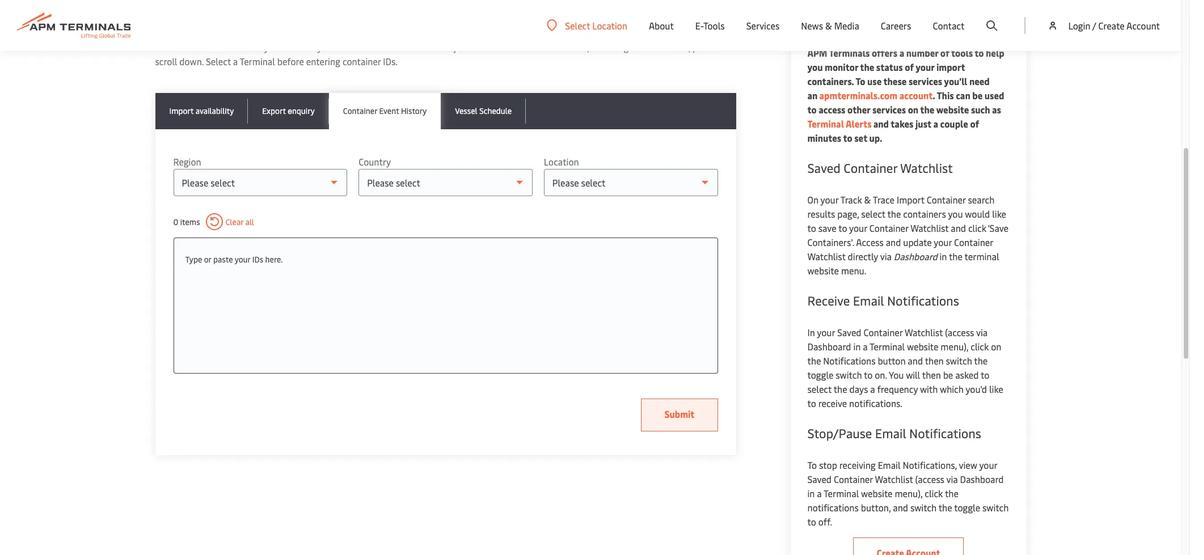 Task type: describe. For each thing, give the bounding box(es) containing it.
container down up.
[[844, 159, 897, 176]]

to stop receiving email notifications, view your saved container watchlist (access via dashboard in a terminal website menu), click the notifications button, and switch the toggle switch to off.
[[807, 459, 1009, 528]]

your down page,
[[849, 222, 867, 234]]

select inside in your saved container watchlist (access via dashboard in a terminal website menu), click on the notifications button and then switch the toggle switch to on. you will then be asked to select the days a frequency with which you'd like to receive notifications.
[[807, 383, 832, 395]]

news & media
[[801, 19, 859, 32]]

click inside on your track & trace import container search results page, select the containers you would like to save to your container watchlist and click 'save containers'. access and update your container watchlist directly via
[[968, 222, 986, 234]]

these
[[883, 75, 907, 87]]

stop/pause
[[807, 425, 872, 442]]

you inside our global t&t tool allows you to check your containers located at our major terminals. for other terminals, including joint ventures, please scroll down. select a terminal before entering container ids.
[[264, 41, 279, 53]]

clear all
[[226, 216, 254, 227]]

can
[[956, 89, 970, 102]]

watchlist inside in your saved container watchlist (access via dashboard in a terminal website menu), click on the notifications button and then switch the toggle switch to on. you will then be asked to select the days a frequency with which you'd like to receive notifications.
[[905, 326, 943, 339]]

email inside to stop receiving email notifications, view your saved container watchlist (access via dashboard in a terminal website menu), click the notifications button, and switch the toggle switch to off.
[[878, 459, 901, 471]]

watchlist down containers'.
[[807, 250, 846, 263]]

receiving
[[839, 459, 876, 471]]

search
[[968, 193, 994, 206]]

clear
[[226, 216, 243, 227]]

click inside to stop receiving email notifications, view your saved container watchlist (access via dashboard in a terminal website menu), click the notifications button, and switch the toggle switch to off.
[[925, 487, 943, 500]]

notifications for stop/pause email notifications
[[909, 425, 981, 442]]

update
[[903, 236, 932, 248]]

in inside in your saved container watchlist (access via dashboard in a terminal website menu), click on the notifications button and then switch the toggle switch to on. you will then be asked to select the days a frequency with which you'd like to receive notifications.
[[853, 340, 861, 353]]

e-tools button
[[695, 0, 725, 51]]

frequency
[[877, 383, 918, 395]]

receive
[[807, 292, 850, 309]]

and inside the and takes just a couple of minutes to set up.
[[873, 117, 889, 130]]

containers.
[[807, 75, 854, 87]]

e-
[[695, 19, 703, 32]]

tab list containing import availability
[[155, 93, 736, 129]]

careers button
[[881, 0, 911, 51]]

0 vertical spatial select
[[565, 19, 590, 31]]

select inside on your track & trace import container search results page, select the containers you would like to save to your container watchlist and click 'save containers'. access and update your container watchlist directly via
[[861, 208, 885, 220]]

as
[[992, 103, 1001, 116]]

off.
[[818, 516, 832, 528]]

to left receive
[[807, 397, 816, 410]]

select location button
[[547, 19, 627, 31]]

account
[[899, 89, 933, 102]]

terminal inside our global t&t tool allows you to check your containers located at our major terminals. for other terminals, including joint ventures, please scroll down. select a terminal before entering container ids.
[[240, 55, 275, 68]]

container up access
[[869, 222, 908, 234]]

dashboard inside in your saved container watchlist (access via dashboard in a terminal website menu), click on the notifications button and then switch the toggle switch to on. you will then be asked to select the days a frequency with which you'd like to receive notifications.
[[807, 340, 851, 353]]

apm terminals offers a number of tools to help you monitor the status of your import containers. to use these services you'll need an
[[807, 47, 1004, 102]]

about button
[[649, 0, 674, 51]]

other inside our global t&t tool allows you to check your containers located at our major terminals. for other terminals, including joint ventures, please scroll down. select a terminal before entering container ids.
[[525, 41, 547, 53]]

this
[[937, 89, 954, 102]]

stop/pause email notifications
[[807, 425, 981, 442]]

the inside . this can be used to access other services on the website such as terminal alerts
[[920, 103, 934, 116]]

asked
[[955, 369, 979, 381]]

button
[[878, 355, 906, 367]]

terminals.
[[467, 41, 507, 53]]

apmterminals.com account link
[[818, 89, 933, 102]]

saved inside in your saved container watchlist (access via dashboard in a terminal website menu), click on the notifications button and then switch the toggle switch to on. you will then be asked to select the days a frequency with which you'd like to receive notifications.
[[837, 326, 861, 339]]

vessel
[[455, 106, 477, 116]]

and up in the terminal website menu.
[[886, 236, 901, 248]]

in inside in the terminal website menu.
[[940, 250, 947, 263]]

container inside 'button'
[[343, 106, 377, 116]]

& inside dropdown button
[[825, 19, 832, 32]]

your inside our global t&t tool allows you to check your containers located at our major terminals. for other terminals, including joint ventures, please scroll down. select a terminal before entering container ids.
[[317, 41, 335, 53]]

or
[[204, 254, 211, 265]]

submit button
[[641, 399, 718, 432]]

apmterminals.com account
[[818, 89, 933, 102]]

you inside the apm terminals offers a number of tools to help you monitor the status of your import containers. to use these services you'll need an
[[807, 61, 823, 73]]

trace
[[873, 193, 895, 206]]

your left the ids
[[235, 254, 250, 265]]

offers
[[872, 47, 897, 59]]

your inside in your saved container watchlist (access via dashboard in a terminal website menu), click on the notifications button and then switch the toggle switch to on. you will then be asked to select the days a frequency with which you'd like to receive notifications.
[[817, 326, 835, 339]]

the inside the apm terminals offers a number of tools to help you monitor the status of your import containers. to use these services you'll need an
[[860, 61, 874, 73]]

terminal inside to stop receiving email notifications, view your saved container watchlist (access via dashboard in a terminal website menu), click the notifications button, and switch the toggle switch to off.
[[824, 487, 859, 500]]

import availability button
[[155, 93, 248, 129]]

tools
[[703, 19, 725, 32]]

a inside the apm terminals offers a number of tools to help you monitor the status of your import containers. to use these services you'll need an
[[899, 47, 904, 59]]

view
[[959, 459, 977, 471]]

to left on. at the right of page
[[864, 369, 873, 381]]

ventures,
[[653, 41, 690, 53]]

website inside . this can be used to access other services on the website such as terminal alerts
[[936, 103, 969, 116]]

services button
[[746, 0, 780, 51]]

saved inside to stop receiving email notifications, view your saved container watchlist (access via dashboard in a terminal website menu), click the notifications button, and switch the toggle switch to off.
[[807, 473, 832, 486]]

to up "you'd"
[[981, 369, 989, 381]]

(access inside to stop receiving email notifications, view your saved container watchlist (access via dashboard in a terminal website menu), click the notifications button, and switch the toggle switch to off.
[[915, 473, 944, 486]]

down.
[[179, 55, 204, 68]]

container inside to stop receiving email notifications, view your saved container watchlist (access via dashboard in a terminal website menu), click the notifications button, and switch the toggle switch to off.
[[834, 473, 873, 486]]

0
[[173, 216, 178, 227]]

ids.
[[383, 55, 398, 68]]

contact
[[933, 19, 965, 32]]

and inside in your saved container watchlist (access via dashboard in a terminal website menu), click on the notifications button and then switch the toggle switch to on. you will then be asked to select the days a frequency with which you'd like to receive notifications.
[[908, 355, 923, 367]]

save
[[818, 222, 836, 234]]

еnquiry
[[288, 106, 315, 116]]

you inside on your track & trace import container search results page, select the containers you would like to save to your container watchlist and click 'save containers'. access and update your container watchlist directly via
[[948, 208, 963, 220]]

paste
[[213, 254, 233, 265]]

on.
[[875, 369, 887, 381]]

login / create account
[[1068, 19, 1160, 32]]

like inside in your saved container watchlist (access via dashboard in a terminal website menu), click on the notifications button and then switch the toggle switch to on. you will then be asked to select the days a frequency with which you'd like to receive notifications.
[[989, 383, 1003, 395]]

on inside in your saved container watchlist (access via dashboard in a terminal website menu), click on the notifications button and then switch the toggle switch to on. you will then be asked to select the days a frequency with which you'd like to receive notifications.
[[991, 340, 1001, 353]]

. this can be used to access other services on the website such as terminal alerts
[[807, 89, 1004, 130]]

our global t&t tool allows you to check your containers located at our major terminals. for other terminals, including joint ventures, please scroll down. select a terminal before entering container ids.
[[155, 41, 719, 68]]

type or paste your ids here.
[[185, 254, 283, 265]]

0 horizontal spatial of
[[905, 61, 914, 73]]

with
[[920, 383, 938, 395]]

receive email notifications
[[807, 292, 959, 309]]

personalised services
[[807, 7, 958, 29]]

t&t
[[200, 41, 215, 53]]

a inside our global t&t tool allows you to check your containers located at our major terminals. for other terminals, including joint ventures, please scroll down. select a terminal before entering container ids.
[[233, 55, 238, 68]]

tool
[[217, 41, 234, 53]]

to inside the apm terminals offers a number of tools to help you monitor the status of your import containers. to use these services you'll need an
[[975, 47, 984, 59]]

toggle inside in your saved container watchlist (access via dashboard in a terminal website menu), click on the notifications button and then switch the toggle switch to on. you will then be asked to select the days a frequency with which you'd like to receive notifications.
[[807, 369, 834, 381]]

allows
[[236, 41, 262, 53]]

ids
[[252, 254, 263, 265]]

menu), inside to stop receiving email notifications, view your saved container watchlist (access via dashboard in a terminal website menu), click the notifications button, and switch the toggle switch to off.
[[895, 487, 923, 500]]

the inside in the terminal website menu.
[[949, 250, 963, 263]]

saved container watchlist
[[807, 159, 953, 176]]

button,
[[861, 501, 891, 514]]

to inside the and takes just a couple of minutes to set up.
[[843, 132, 852, 144]]

number
[[906, 47, 938, 59]]

a right days
[[870, 383, 875, 395]]

other inside . this can be used to access other services on the website such as terminal alerts
[[847, 103, 870, 116]]

located
[[383, 41, 413, 53]]

a up days
[[863, 340, 868, 353]]

like inside on your track & trace import container search results page, select the containers you would like to save to your container watchlist and click 'save containers'. access and update your container watchlist directly via
[[992, 208, 1006, 220]]

receive
[[818, 397, 847, 410]]

apmterminals.com
[[819, 89, 897, 102]]

of for couple
[[970, 117, 979, 130]]

items
[[180, 216, 200, 227]]

click inside in your saved container watchlist (access via dashboard in a terminal website menu), click on the notifications button and then switch the toggle switch to on. you will then be asked to select the days a frequency with which you'd like to receive notifications.
[[971, 340, 989, 353]]

media
[[834, 19, 859, 32]]

0 vertical spatial then
[[925, 355, 944, 367]]

tools
[[951, 47, 973, 59]]

import inside on your track & trace import container search results page, select the containers you would like to save to your container watchlist and click 'save containers'. access and update your container watchlist directly via
[[897, 193, 924, 206]]

page,
[[837, 208, 859, 220]]

our
[[155, 41, 169, 53]]

our
[[425, 41, 439, 53]]

about
[[649, 19, 674, 32]]

up.
[[869, 132, 882, 144]]

watchlist inside to stop receiving email notifications, view your saved container watchlist (access via dashboard in a terminal website menu), click the notifications button, and switch the toggle switch to off.
[[875, 473, 913, 486]]

menu.
[[841, 264, 866, 277]]

just
[[916, 117, 931, 130]]

used
[[985, 89, 1004, 102]]

& inside on your track & trace import container search results page, select the containers you would like to save to your container watchlist and click 'save containers'. access and update your container watchlist directly via
[[864, 193, 871, 206]]

dashboard inside to stop receiving email notifications, view your saved container watchlist (access via dashboard in a terminal website menu), click the notifications button, and switch the toggle switch to off.
[[960, 473, 1004, 486]]

region
[[173, 155, 201, 168]]

you'll
[[944, 75, 967, 87]]

to inside . this can be used to access other services on the website such as terminal alerts
[[807, 103, 817, 116]]

vessel schedule button
[[441, 93, 526, 129]]

services inside . this can be used to access other services on the website such as terminal alerts
[[872, 103, 906, 116]]

1 vertical spatial then
[[922, 369, 941, 381]]



Task type: vqa. For each thing, say whether or not it's contained in the screenshot.
"Terminals"
yes



Task type: locate. For each thing, give the bounding box(es) containing it.
a inside the and takes just a couple of minutes to set up.
[[933, 117, 938, 130]]

be inside . this can be used to access other services on the website such as terminal alerts
[[972, 89, 983, 102]]

you down apm
[[807, 61, 823, 73]]

2 vertical spatial in
[[807, 487, 815, 500]]

website inside in your saved container watchlist (access via dashboard in a terminal website menu), click on the notifications button and then switch the toggle switch to on. you will then be asked to select the days a frequency with which you'd like to receive notifications.
[[907, 340, 938, 353]]

1 vertical spatial be
[[943, 369, 953, 381]]

0 horizontal spatial in
[[807, 487, 815, 500]]

which
[[940, 383, 964, 395]]

and down would
[[951, 222, 966, 234]]

to left save
[[807, 222, 816, 234]]

0 horizontal spatial menu),
[[895, 487, 923, 500]]

export
[[262, 106, 286, 116]]

watchlist up the button
[[905, 326, 943, 339]]

you left would
[[948, 208, 963, 220]]

0 horizontal spatial import
[[169, 106, 194, 116]]

saved
[[807, 159, 841, 176], [837, 326, 861, 339], [807, 473, 832, 486]]

type
[[185, 254, 202, 265]]

1 vertical spatial of
[[905, 61, 914, 73]]

0 horizontal spatial location
[[544, 155, 579, 168]]

1 horizontal spatial to
[[856, 75, 865, 87]]

1 vertical spatial like
[[989, 383, 1003, 395]]

1 horizontal spatial select
[[565, 19, 590, 31]]

1 vertical spatial toggle
[[954, 501, 980, 514]]

containers up update
[[903, 208, 946, 220]]

terminal
[[240, 55, 275, 68], [807, 117, 844, 130], [870, 340, 905, 353], [824, 487, 859, 500]]

other right for
[[525, 41, 547, 53]]

stop
[[819, 459, 837, 471]]

a right "offers"
[[899, 47, 904, 59]]

terminal up minutes
[[807, 117, 844, 130]]

0 vertical spatial location
[[592, 19, 627, 31]]

1 horizontal spatial in
[[853, 340, 861, 353]]

track
[[840, 193, 862, 206]]

1 vertical spatial menu),
[[895, 487, 923, 500]]

email down menu.
[[853, 292, 884, 309]]

select up receive
[[807, 383, 832, 395]]

1 vertical spatial via
[[976, 326, 988, 339]]

and takes just a couple of minutes to set up.
[[807, 117, 979, 144]]

global
[[172, 41, 198, 53]]

of down the number
[[905, 61, 914, 73]]

0 vertical spatial (access
[[945, 326, 974, 339]]

0 vertical spatial be
[[972, 89, 983, 102]]

in your saved container watchlist (access via dashboard in a terminal website menu), click on the notifications button and then switch the toggle switch to on. you will then be asked to select the days a frequency with which you'd like to receive notifications.
[[807, 326, 1003, 410]]

toggle
[[807, 369, 834, 381], [954, 501, 980, 514]]

location
[[592, 19, 627, 31], [544, 155, 579, 168]]

import inside button
[[169, 106, 194, 116]]

a right the just
[[933, 117, 938, 130]]

your up results in the right top of the page
[[821, 193, 839, 206]]

be inside in your saved container watchlist (access via dashboard in a terminal website menu), click on the notifications button and then switch the toggle switch to on. you will then be asked to select the days a frequency with which you'd like to receive notifications.
[[943, 369, 953, 381]]

services inside the apm terminals offers a number of tools to help you monitor the status of your import containers. to use these services you'll need an
[[909, 75, 942, 87]]

watchlist
[[900, 159, 953, 176], [911, 222, 949, 234], [807, 250, 846, 263], [905, 326, 943, 339], [875, 473, 913, 486]]

of
[[940, 47, 949, 59], [905, 61, 914, 73], [970, 117, 979, 130]]

be
[[972, 89, 983, 102], [943, 369, 953, 381]]

0 horizontal spatial services
[[746, 19, 780, 32]]

a inside to stop receiving email notifications, view your saved container watchlist (access via dashboard in a terminal website menu), click the notifications button, and switch the toggle switch to off.
[[817, 487, 822, 500]]

1 vertical spatial click
[[971, 340, 989, 353]]

0 vertical spatial other
[[525, 41, 547, 53]]

to left use
[[856, 75, 865, 87]]

0 vertical spatial dashboard
[[894, 250, 937, 263]]

terminal inside . this can be used to access other services on the website such as terminal alerts
[[807, 117, 844, 130]]

on your track & trace import container search results page, select the containers you would like to save to your container watchlist and click 'save containers'. access and update your container watchlist directly via
[[807, 193, 1009, 263]]

a up the notifications
[[817, 487, 822, 500]]

0 vertical spatial via
[[880, 250, 892, 263]]

and up up.
[[873, 117, 889, 130]]

0 vertical spatial toggle
[[807, 369, 834, 381]]

use
[[867, 75, 882, 87]]

to inside the apm terminals offers a number of tools to help you monitor the status of your import containers. to use these services you'll need an
[[856, 75, 865, 87]]

terminal inside in your saved container watchlist (access via dashboard in a terminal website menu), click on the notifications button and then switch the toggle switch to on. you will then be asked to select the days a frequency with which you'd like to receive notifications.
[[870, 340, 905, 353]]

menu),
[[941, 340, 968, 353], [895, 487, 923, 500]]

container
[[343, 106, 377, 116], [844, 159, 897, 176], [927, 193, 966, 206], [869, 222, 908, 234], [954, 236, 993, 248], [864, 326, 903, 339], [834, 473, 873, 486]]

container inside in your saved container watchlist (access via dashboard in a terminal website menu), click on the notifications button and then switch the toggle switch to on. you will then be asked to select the days a frequency with which you'd like to receive notifications.
[[864, 326, 903, 339]]

website up couple
[[936, 103, 969, 116]]

0 vertical spatial containers
[[338, 41, 380, 53]]

0 horizontal spatial on
[[908, 103, 918, 116]]

containers inside our global t&t tool allows you to check your containers located at our major terminals. for other terminals, including joint ventures, please scroll down. select a terminal before entering container ids.
[[338, 41, 380, 53]]

login
[[1068, 19, 1090, 32]]

including
[[591, 41, 629, 53]]

via down access
[[880, 250, 892, 263]]

1 vertical spatial on
[[991, 340, 1001, 353]]

(access down notifications,
[[915, 473, 944, 486]]

menu), inside in your saved container watchlist (access via dashboard in a terminal website menu), click on the notifications button and then switch the toggle switch to on. you will then be asked to select the days a frequency with which you'd like to receive notifications.
[[941, 340, 968, 353]]

terminal alerts link
[[807, 117, 872, 130]]

2 horizontal spatial of
[[970, 117, 979, 130]]

1 vertical spatial notifications
[[823, 355, 876, 367]]

1 horizontal spatial import
[[897, 193, 924, 206]]

1 vertical spatial dashboard
[[807, 340, 851, 353]]

to left the set
[[843, 132, 852, 144]]

0 vertical spatial click
[[968, 222, 986, 234]]

select down trace
[[861, 208, 885, 220]]

check
[[292, 41, 315, 53]]

1 vertical spatial containers
[[903, 208, 946, 220]]

toggle up receive
[[807, 369, 834, 381]]

menu), down notifications,
[[895, 487, 923, 500]]

click down would
[[968, 222, 986, 234]]

menu), up asked
[[941, 340, 968, 353]]

set
[[854, 132, 867, 144]]

your down the number
[[916, 61, 934, 73]]

your right view
[[979, 459, 997, 471]]

& left trace
[[864, 193, 871, 206]]

to inside to stop receiving email notifications, view your saved container watchlist (access via dashboard in a terminal website menu), click the notifications button, and switch the toggle switch to off.
[[807, 459, 817, 471]]

0 horizontal spatial select
[[807, 383, 832, 395]]

and right the button,
[[893, 501, 908, 514]]

clear all button
[[206, 213, 254, 230]]

container event history
[[343, 106, 427, 116]]

0 vertical spatial services
[[909, 75, 942, 87]]

to left off.
[[807, 516, 816, 528]]

notifications inside in your saved container watchlist (access via dashboard in a terminal website menu), click on the notifications button and then switch the toggle switch to on. you will then be asked to select the days a frequency with which you'd like to receive notifications.
[[823, 355, 876, 367]]

careers
[[881, 19, 911, 32]]

be down need
[[972, 89, 983, 102]]

1 vertical spatial you
[[807, 61, 823, 73]]

1 horizontal spatial menu),
[[941, 340, 968, 353]]

2 horizontal spatial via
[[976, 326, 988, 339]]

email for receive
[[853, 292, 884, 309]]

dashboard down in
[[807, 340, 851, 353]]

0 horizontal spatial select
[[206, 55, 231, 68]]

export еnquiry
[[262, 106, 315, 116]]

0 horizontal spatial &
[[825, 19, 832, 32]]

of inside the and takes just a couple of minutes to set up.
[[970, 117, 979, 130]]

your inside the apm terminals offers a number of tools to help you monitor the status of your import containers. to use these services you'll need an
[[916, 61, 934, 73]]

(access up asked
[[945, 326, 974, 339]]

0 vertical spatial import
[[169, 106, 194, 116]]

watchlist down the just
[[900, 159, 953, 176]]

0 horizontal spatial via
[[880, 250, 892, 263]]

news & media button
[[801, 0, 859, 51]]

1 vertical spatial (access
[[915, 473, 944, 486]]

2 vertical spatial email
[[878, 459, 901, 471]]

1 horizontal spatial (access
[[945, 326, 974, 339]]

terminal up the notifications
[[824, 487, 859, 500]]

of up import
[[940, 47, 949, 59]]

1 vertical spatial other
[[847, 103, 870, 116]]

0 vertical spatial select
[[861, 208, 885, 220]]

0 horizontal spatial services
[[872, 103, 906, 116]]

0 vertical spatial on
[[908, 103, 918, 116]]

1 vertical spatial import
[[897, 193, 924, 206]]

like up 'save
[[992, 208, 1006, 220]]

to up before
[[281, 41, 290, 53]]

email for stop/pause
[[875, 425, 906, 442]]

notifications
[[807, 501, 859, 514]]

via inside in your saved container watchlist (access via dashboard in a terminal website menu), click on the notifications button and then switch the toggle switch to on. you will then be asked to select the days a frequency with which you'd like to receive notifications.
[[976, 326, 988, 339]]

email down notifications.
[[875, 425, 906, 442]]

(access inside in your saved container watchlist (access via dashboard in a terminal website menu), click on the notifications button and then switch the toggle switch to on. you will then be asked to select the days a frequency with which you'd like to receive notifications.
[[945, 326, 974, 339]]

2 horizontal spatial you
[[948, 208, 963, 220]]

terminal up the button
[[870, 340, 905, 353]]

website up 'will'
[[907, 340, 938, 353]]

1 vertical spatial to
[[807, 459, 817, 471]]

0 horizontal spatial you
[[264, 41, 279, 53]]

then
[[925, 355, 944, 367], [922, 369, 941, 381]]

click up asked
[[971, 340, 989, 353]]

to
[[856, 75, 865, 87], [807, 459, 817, 471]]

1 horizontal spatial on
[[991, 340, 1001, 353]]

country
[[359, 155, 391, 168]]

import
[[936, 61, 965, 73]]

0 vertical spatial notifications
[[887, 292, 959, 309]]

1 horizontal spatial other
[[847, 103, 870, 116]]

in up the notifications
[[807, 487, 815, 500]]

a down tool
[[233, 55, 238, 68]]

and up 'will'
[[908, 355, 923, 367]]

0 horizontal spatial dashboard
[[807, 340, 851, 353]]

toggle inside to stop receiving email notifications, view your saved container watchlist (access via dashboard in a terminal website menu), click the notifications button, and switch the toggle switch to off.
[[954, 501, 980, 514]]

website inside in the terminal website menu.
[[807, 264, 839, 277]]

select down tool
[[206, 55, 231, 68]]

login / create account link
[[1047, 0, 1160, 51]]

days
[[849, 383, 868, 395]]

1 horizontal spatial dashboard
[[894, 250, 937, 263]]

such
[[971, 103, 990, 116]]

container up the button
[[864, 326, 903, 339]]

import left availability
[[169, 106, 194, 116]]

dashboard down update
[[894, 250, 937, 263]]

your up entering
[[317, 41, 335, 53]]

2 vertical spatial via
[[946, 473, 958, 486]]

notifications down in the terminal website menu.
[[887, 292, 959, 309]]

scroll
[[155, 55, 177, 68]]

in
[[807, 326, 815, 339]]

None text field
[[185, 250, 706, 270]]

0 vertical spatial saved
[[807, 159, 841, 176]]

to inside our global t&t tool allows you to check your containers located at our major terminals. for other terminals, including joint ventures, please scroll down. select a terminal before entering container ids.
[[281, 41, 290, 53]]

1 horizontal spatial select
[[861, 208, 885, 220]]

containers up the "container"
[[338, 41, 380, 53]]

containers inside on your track & trace import container search results page, select the containers you would like to save to your container watchlist and click 'save containers'. access and update your container watchlist directly via
[[903, 208, 946, 220]]

to down an
[[807, 103, 817, 116]]

1 horizontal spatial toggle
[[954, 501, 980, 514]]

0 horizontal spatial other
[[525, 41, 547, 53]]

the inside on your track & trace import container search results page, select the containers you would like to save to your container watchlist and click 'save containers'. access and update your container watchlist directly via
[[887, 208, 901, 220]]

select
[[565, 19, 590, 31], [206, 55, 231, 68]]

services up the number
[[901, 7, 958, 29]]

notifications.
[[849, 397, 902, 410]]

&
[[825, 19, 832, 32], [864, 193, 871, 206]]

via inside to stop receiving email notifications, view your saved container watchlist (access via dashboard in a terminal website menu), click the notifications button, and switch the toggle switch to off.
[[946, 473, 958, 486]]

an
[[807, 89, 818, 102]]

notifications for receive email notifications
[[887, 292, 959, 309]]

1 vertical spatial &
[[864, 193, 871, 206]]

services right 'tools'
[[746, 19, 780, 32]]

0 horizontal spatial toggle
[[807, 369, 834, 381]]

via down notifications,
[[946, 473, 958, 486]]

entering
[[306, 55, 340, 68]]

saved down stop
[[807, 473, 832, 486]]

website up the button,
[[861, 487, 893, 500]]

1 horizontal spatial services
[[909, 75, 942, 87]]

via up asked
[[976, 326, 988, 339]]

couple
[[940, 117, 968, 130]]

in up days
[[853, 340, 861, 353]]

other up alerts
[[847, 103, 870, 116]]

minutes
[[807, 132, 841, 144]]

2 vertical spatial click
[[925, 487, 943, 500]]

'save
[[988, 222, 1009, 234]]

notifications,
[[903, 459, 957, 471]]

2 horizontal spatial dashboard
[[960, 473, 1004, 486]]

in inside to stop receiving email notifications, view your saved container watchlist (access via dashboard in a terminal website menu), click the notifications button, and switch the toggle switch to off.
[[807, 487, 815, 500]]

status
[[876, 61, 903, 73]]

to down page,
[[838, 222, 847, 234]]

1 horizontal spatial &
[[864, 193, 871, 206]]

event
[[379, 106, 399, 116]]

2 vertical spatial saved
[[807, 473, 832, 486]]

terminal down allows
[[240, 55, 275, 68]]

notifications up days
[[823, 355, 876, 367]]

directly
[[848, 250, 878, 263]]

schedule
[[479, 106, 512, 116]]

watchlist up update
[[911, 222, 949, 234]]

tab list
[[155, 93, 736, 129]]

select up terminals,
[[565, 19, 590, 31]]

0 vertical spatial email
[[853, 292, 884, 309]]

of down such
[[970, 117, 979, 130]]

2 vertical spatial you
[[948, 208, 963, 220]]

0 vertical spatial &
[[825, 19, 832, 32]]

your inside to stop receiving email notifications, view your saved container watchlist (access via dashboard in a terminal website menu), click the notifications button, and switch the toggle switch to off.
[[979, 459, 997, 471]]

container left event on the left
[[343, 106, 377, 116]]

on
[[908, 103, 918, 116], [991, 340, 1001, 353]]

your right in
[[817, 326, 835, 339]]

0 horizontal spatial (access
[[915, 473, 944, 486]]

terminals
[[829, 47, 870, 59]]

website inside to stop receiving email notifications, view your saved container watchlist (access via dashboard in a terminal website menu), click the notifications button, and switch the toggle switch to off.
[[861, 487, 893, 500]]

notifications up notifications,
[[909, 425, 981, 442]]

watchlist up the button,
[[875, 473, 913, 486]]

1 horizontal spatial of
[[940, 47, 949, 59]]

dashboard down view
[[960, 473, 1004, 486]]

like right "you'd"
[[989, 383, 1003, 395]]

2 vertical spatial of
[[970, 117, 979, 130]]

services up .
[[909, 75, 942, 87]]

saved down receive
[[837, 326, 861, 339]]

1 vertical spatial email
[[875, 425, 906, 442]]

0 horizontal spatial to
[[807, 459, 817, 471]]

2 horizontal spatial in
[[940, 250, 947, 263]]

2 vertical spatial dashboard
[[960, 473, 1004, 486]]

services up the takes
[[872, 103, 906, 116]]

to inside to stop receiving email notifications, view your saved container watchlist (access via dashboard in a terminal website menu), click the notifications button, and switch the toggle switch to off.
[[807, 516, 816, 528]]

of for number
[[940, 47, 949, 59]]

you
[[264, 41, 279, 53], [807, 61, 823, 73], [948, 208, 963, 220]]

1 vertical spatial location
[[544, 155, 579, 168]]

1 horizontal spatial services
[[901, 7, 958, 29]]

2 vertical spatial notifications
[[909, 425, 981, 442]]

0 horizontal spatial containers
[[338, 41, 380, 53]]

1 vertical spatial in
[[853, 340, 861, 353]]

1 vertical spatial saved
[[837, 326, 861, 339]]

in the terminal website menu.
[[807, 250, 999, 277]]

contact button
[[933, 0, 965, 51]]

to left stop
[[807, 459, 817, 471]]

1 horizontal spatial location
[[592, 19, 627, 31]]

and inside to stop receiving email notifications, view your saved container watchlist (access via dashboard in a terminal website menu), click the notifications button, and switch the toggle switch to off.
[[893, 501, 908, 514]]

1 horizontal spatial via
[[946, 473, 958, 486]]

1 vertical spatial select
[[807, 383, 832, 395]]

click down notifications,
[[925, 487, 943, 500]]

your right update
[[934, 236, 952, 248]]

select
[[861, 208, 885, 220], [807, 383, 832, 395]]

1 vertical spatial services
[[872, 103, 906, 116]]

select location
[[565, 19, 627, 31]]

click
[[968, 222, 986, 234], [971, 340, 989, 353], [925, 487, 943, 500]]

1 vertical spatial select
[[206, 55, 231, 68]]

export еnquiry button
[[248, 93, 329, 129]]

1 horizontal spatial be
[[972, 89, 983, 102]]

services
[[901, 7, 958, 29], [746, 19, 780, 32]]

in
[[940, 250, 947, 263], [853, 340, 861, 353], [807, 487, 815, 500]]

results
[[807, 208, 835, 220]]

at
[[415, 41, 423, 53]]

you right allows
[[264, 41, 279, 53]]

select inside our global t&t tool allows you to check your containers located at our major terminals. for other terminals, including joint ventures, please scroll down. select a terminal before entering container ids.
[[206, 55, 231, 68]]

news
[[801, 19, 823, 32]]

container event history button
[[329, 93, 441, 129]]

import
[[169, 106, 194, 116], [897, 193, 924, 206]]

saved down minutes
[[807, 159, 841, 176]]

0 horizontal spatial be
[[943, 369, 953, 381]]

0 vertical spatial menu),
[[941, 340, 968, 353]]

0 vertical spatial like
[[992, 208, 1006, 220]]

1 horizontal spatial containers
[[903, 208, 946, 220]]

on inside . this can be used to access other services on the website such as terminal alerts
[[908, 103, 918, 116]]

email right receiving
[[878, 459, 901, 471]]

account
[[1127, 19, 1160, 32]]

create
[[1098, 19, 1125, 32]]

0 vertical spatial you
[[264, 41, 279, 53]]

be up which at the right bottom of page
[[943, 369, 953, 381]]

terminals,
[[549, 41, 589, 53]]

containers'.
[[807, 236, 854, 248]]

need
[[969, 75, 990, 87]]

via inside on your track & trace import container search results page, select the containers you would like to save to your container watchlist and click 'save containers'. access and update your container watchlist directly via
[[880, 250, 892, 263]]

container up terminal
[[954, 236, 993, 248]]

website down containers'.
[[807, 264, 839, 277]]

& right "news"
[[825, 19, 832, 32]]

toggle down view
[[954, 501, 980, 514]]

container up would
[[927, 193, 966, 206]]

would
[[965, 208, 990, 220]]

for
[[509, 41, 522, 53]]

terminal
[[965, 250, 999, 263]]



